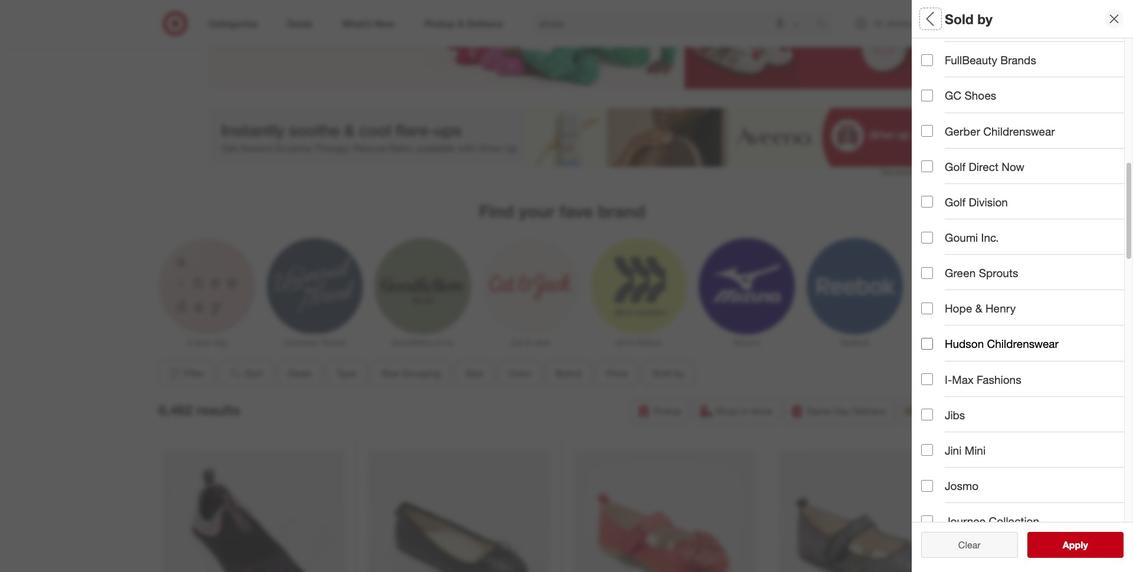Task type: vqa. For each thing, say whether or not it's contained in the screenshot.
1st the Golf from the bottom of the Sold by dialog
yes



Task type: describe. For each thing, give the bounding box(es) containing it.
brand inside the all filters dialog
[[922, 257, 954, 271]]

green sprouts
[[945, 266, 1019, 280]]

all
[[978, 540, 987, 551]]

all for all filters
[[922, 10, 938, 27]]

of
[[1004, 421, 1014, 435]]

apply
[[1063, 540, 1089, 551]]

journee collection
[[945, 515, 1040, 528]]

same day delivery
[[807, 406, 887, 418]]

fpo/apo button
[[922, 369, 1134, 410]]

0 horizontal spatial deals
[[288, 368, 311, 380]]

with colorful holiday slippers for all.
[[235, 5, 411, 18]]

Jini Mini checkbox
[[922, 445, 933, 457]]

universal thread link
[[267, 239, 363, 349]]

clear all button
[[922, 533, 1018, 559]]

thread
[[320, 338, 346, 348]]

apply button
[[1028, 533, 1124, 559]]

asics link
[[915, 239, 1011, 349]]

reebok image
[[807, 239, 903, 335]]

Golf Direct Now checkbox
[[922, 161, 933, 173]]

holiday
[[299, 5, 335, 18]]

green
[[945, 266, 976, 280]]

1 vertical spatial type button
[[326, 361, 366, 387]]

filters
[[942, 10, 978, 27]]

henry
[[986, 302, 1016, 315]]

fpo/apo
[[922, 381, 973, 395]]

all in motion image
[[591, 239, 687, 335]]

1 vertical spatial color
[[508, 368, 531, 380]]

gerber
[[945, 124, 981, 138]]

1 vertical spatial color button
[[498, 361, 541, 387]]

brand button inside the all filters dialog
[[922, 245, 1134, 286]]

type inside the all filters dialog
[[922, 92, 947, 105]]

see results
[[1051, 540, 1101, 551]]

universal
[[284, 338, 318, 348]]

golf direct now
[[945, 160, 1025, 173]]

Journee Collection checkbox
[[922, 516, 933, 528]]

clear all
[[953, 540, 987, 551]]

store
[[751, 406, 773, 418]]

GC Shoes checkbox
[[922, 90, 933, 102]]

now
[[1002, 160, 1025, 173]]

hope & henry
[[945, 302, 1016, 315]]

sort button
[[218, 361, 273, 387]]

inc.
[[982, 231, 999, 244]]

for
[[381, 5, 394, 18]]

day inside button
[[834, 406, 850, 418]]

your
[[519, 201, 555, 222]]

by inside the all filters dialog
[[948, 340, 961, 353]]

1 horizontal spatial size button
[[922, 162, 1134, 204]]

size grouping inside the all filters dialog
[[922, 133, 996, 147]]

asics image
[[915, 239, 1011, 335]]

clear for clear
[[959, 540, 981, 551]]

sponsored
[[882, 168, 917, 176]]

in
[[627, 338, 634, 348]]

reebok
[[841, 338, 869, 348]]

i-max fashions
[[945, 373, 1022, 386]]

Jibs checkbox
[[922, 409, 933, 421]]

a new day
[[186, 338, 227, 348]]

max
[[952, 373, 974, 386]]

shipping
[[921, 406, 958, 418]]

Include out of stock checkbox
[[922, 422, 933, 434]]

fullbeauty
[[945, 53, 998, 67]]

FullBeauty Brands checkbox
[[922, 54, 933, 66]]

results for 6,462 results
[[196, 402, 240, 419]]

josmo
[[945, 479, 979, 493]]

shipping button
[[899, 399, 966, 425]]

out
[[985, 421, 1001, 435]]

journee
[[945, 515, 986, 528]]

childrenswear for hudson childrenswear
[[987, 337, 1059, 351]]

slippers
[[338, 5, 378, 18]]

Hudson Childrenswear checkbox
[[922, 338, 933, 350]]

jini
[[945, 444, 962, 457]]

all in motion
[[616, 338, 662, 348]]

mizuno
[[733, 338, 760, 348]]

goodfellow
[[391, 338, 434, 348]]

1 vertical spatial price button
[[596, 361, 638, 387]]

sold by inside the all filters dialog
[[922, 340, 961, 353]]

0 horizontal spatial sold by button
[[642, 361, 694, 387]]

search button
[[811, 11, 840, 39]]

gerber childrenswear
[[945, 124, 1055, 138]]

hope
[[945, 302, 973, 315]]

cat
[[511, 338, 524, 348]]

0 horizontal spatial day
[[213, 338, 227, 348]]

filter
[[184, 368, 205, 380]]

direct
[[969, 160, 999, 173]]

1 horizontal spatial price button
[[922, 286, 1134, 328]]

asics
[[953, 338, 972, 348]]

0 horizontal spatial price
[[606, 368, 628, 380]]

i-
[[945, 373, 952, 386]]

jack
[[534, 338, 551, 348]]

clear button
[[922, 533, 1018, 559]]

sprouts
[[979, 266, 1019, 280]]

0 horizontal spatial brand button
[[546, 361, 591, 387]]

find your fave brand
[[479, 201, 646, 222]]

color inside the all filters dialog
[[922, 216, 951, 229]]

division
[[969, 195, 1008, 209]]

filter button
[[159, 361, 213, 387]]

a new day link
[[159, 239, 255, 349]]

collection
[[989, 515, 1040, 528]]

see results button
[[1028, 533, 1124, 559]]

co
[[443, 338, 454, 348]]

1 vertical spatial size button
[[456, 361, 493, 387]]

Golf Division checkbox
[[922, 196, 933, 208]]

I-Max Fashions checkbox
[[922, 374, 933, 386]]



Task type: locate. For each thing, give the bounding box(es) containing it.
reebok link
[[807, 239, 903, 349]]

delivery
[[853, 406, 887, 418]]

0 vertical spatial sold by
[[945, 10, 993, 27]]

2 vertical spatial sold by
[[652, 368, 684, 380]]

0 vertical spatial day
[[213, 338, 227, 348]]

by right hudson childrenswear option
[[948, 340, 961, 353]]

find
[[479, 201, 514, 222]]

type button down 'thread'
[[326, 361, 366, 387]]

sold by button
[[922, 328, 1134, 369], [642, 361, 694, 387]]

price button down in
[[596, 361, 638, 387]]

golf right golf division checkbox
[[945, 195, 966, 209]]

1 horizontal spatial sold by button
[[922, 328, 1134, 369]]

1 horizontal spatial deals
[[922, 51, 952, 64]]

& inside 'link'
[[526, 338, 531, 348]]

grouping down goodfellow & co
[[402, 368, 441, 380]]

& for cat
[[526, 338, 531, 348]]

day
[[213, 338, 227, 348], [834, 406, 850, 418]]

brand button down 'jack'
[[546, 361, 591, 387]]

sort
[[245, 368, 263, 380]]

1 horizontal spatial price
[[922, 299, 949, 312]]

deals down 2 "link"
[[922, 51, 952, 64]]

brand
[[598, 201, 646, 222]]

pickup button
[[632, 399, 690, 425]]

same day delivery button
[[785, 399, 894, 425]]

all for all in motion
[[616, 338, 625, 348]]

Hope & Henry checkbox
[[922, 303, 933, 315]]

Green Sprouts checkbox
[[922, 267, 933, 279]]

sold by up the fullbeauty at top
[[945, 10, 993, 27]]

brand button down inc.
[[922, 245, 1134, 286]]

1 vertical spatial day
[[834, 406, 850, 418]]

0 horizontal spatial by
[[674, 368, 684, 380]]

0 vertical spatial grouping
[[947, 133, 996, 147]]

all.
[[397, 5, 411, 18]]

type up the gerber childrenswear option on the right top of page
[[922, 92, 947, 105]]

results right 6,462
[[196, 402, 240, 419]]

color up "goumi inc." checkbox
[[922, 216, 951, 229]]

1 golf from the top
[[945, 160, 966, 173]]

1 vertical spatial grouping
[[402, 368, 441, 380]]

all inside all in motion link
[[616, 338, 625, 348]]

0 vertical spatial size button
[[922, 162, 1134, 204]]

0 horizontal spatial grouping
[[402, 368, 441, 380]]

1 horizontal spatial deals button
[[922, 38, 1134, 80]]

1 vertical spatial all
[[616, 338, 625, 348]]

0 vertical spatial size grouping
[[922, 133, 996, 147]]

0 vertical spatial childrenswear
[[984, 124, 1055, 138]]

1 horizontal spatial brand button
[[922, 245, 1134, 286]]

& for goodfellow
[[436, 338, 441, 348]]

0 horizontal spatial deals button
[[278, 361, 321, 387]]

results for see results
[[1070, 540, 1101, 551]]

color button
[[922, 204, 1134, 245], [498, 361, 541, 387]]

0 horizontal spatial brand
[[556, 368, 581, 380]]

0 vertical spatial deals button
[[922, 38, 1134, 80]]

universal thread
[[284, 338, 346, 348]]

sold left asics on the bottom
[[922, 340, 945, 353]]

Josmo checkbox
[[922, 480, 933, 492]]

0 horizontal spatial all
[[616, 338, 625, 348]]

0 horizontal spatial &
[[436, 338, 441, 348]]

stock
[[1017, 421, 1045, 435]]

childrenswear down the henry
[[987, 337, 1059, 351]]

1 vertical spatial price
[[606, 368, 628, 380]]

clear left all
[[953, 540, 975, 551]]

1 vertical spatial deals button
[[278, 361, 321, 387]]

Goumi Inc. checkbox
[[922, 232, 933, 244]]

0 vertical spatial by
[[978, 10, 993, 27]]

0 horizontal spatial type button
[[326, 361, 366, 387]]

golf for golf division
[[945, 195, 966, 209]]

all filters
[[922, 10, 978, 27]]

day right same
[[834, 406, 850, 418]]

shop in store button
[[694, 399, 780, 425]]

6,462
[[159, 402, 192, 419]]

girls' diana slip-on ballet flats - cat & jack™ image
[[368, 450, 550, 573], [368, 450, 550, 573]]

by
[[978, 10, 993, 27], [948, 340, 961, 353], [674, 368, 684, 380]]

2
[[956, 12, 959, 19]]

advertisement region
[[208, 108, 917, 167]]

0 vertical spatial deals
[[922, 51, 952, 64]]

2 golf from the top
[[945, 195, 966, 209]]

a new day image
[[159, 239, 255, 335]]

2 vertical spatial sold
[[652, 368, 672, 380]]

1 vertical spatial brand button
[[546, 361, 591, 387]]

1 horizontal spatial brand
[[922, 257, 954, 271]]

1 horizontal spatial &
[[526, 338, 531, 348]]

motion
[[636, 338, 662, 348]]

a
[[186, 338, 192, 348]]

clear inside clear all button
[[953, 540, 975, 551]]

brands
[[1001, 53, 1037, 67]]

search
[[811, 19, 840, 30]]

0 vertical spatial size grouping button
[[922, 121, 1134, 162]]

fashions
[[977, 373, 1022, 386]]

cat & jack link
[[483, 239, 579, 349]]

1 horizontal spatial type
[[922, 92, 947, 105]]

0 vertical spatial brand button
[[922, 245, 1134, 286]]

6,462 results
[[159, 402, 240, 419]]

goodfellow & co link
[[375, 239, 471, 349]]

deals inside the all filters dialog
[[922, 51, 952, 64]]

0 horizontal spatial type
[[336, 368, 356, 380]]

jibs
[[945, 408, 966, 422]]

hudson childrenswear
[[945, 337, 1059, 351]]

1 vertical spatial by
[[948, 340, 961, 353]]

size
[[922, 133, 944, 147], [922, 175, 944, 188], [381, 368, 399, 380], [466, 368, 483, 380]]

1 vertical spatial golf
[[945, 195, 966, 209]]

0 vertical spatial price button
[[922, 286, 1134, 328]]

& for hope
[[976, 302, 983, 315]]

1 vertical spatial type
[[336, 368, 356, 380]]

cat & jack image
[[483, 239, 579, 335]]

results inside button
[[1070, 540, 1101, 551]]

day right new
[[213, 338, 227, 348]]

1 horizontal spatial day
[[834, 406, 850, 418]]

size grouping up direct
[[922, 133, 996, 147]]

0 vertical spatial color
[[922, 216, 951, 229]]

1 horizontal spatial grouping
[[947, 133, 996, 147]]

new
[[194, 338, 211, 348]]

0 horizontal spatial color
[[508, 368, 531, 380]]

0 vertical spatial type
[[922, 92, 947, 105]]

all filters dialog
[[912, 0, 1134, 573]]

mizuno link
[[699, 239, 795, 349]]

price down in
[[606, 368, 628, 380]]

1 vertical spatial results
[[1070, 540, 1101, 551]]

1 vertical spatial size grouping
[[381, 368, 441, 380]]

0 vertical spatial all
[[922, 10, 938, 27]]

grouping inside the all filters dialog
[[947, 133, 996, 147]]

2 horizontal spatial by
[[978, 10, 993, 27]]

goodfellow & co
[[391, 338, 454, 348]]

all left in
[[616, 338, 625, 348]]

2 clear from the left
[[959, 540, 981, 551]]

see
[[1051, 540, 1068, 551]]

same
[[807, 406, 831, 418]]

childrenswear
[[984, 124, 1055, 138], [987, 337, 1059, 351]]

0 vertical spatial sold
[[945, 10, 974, 27]]

color down cat
[[508, 368, 531, 380]]

all left 2
[[922, 10, 938, 27]]

type
[[922, 92, 947, 105], [336, 368, 356, 380]]

gc shoes
[[945, 89, 997, 102]]

golf right golf direct now checkbox
[[945, 160, 966, 173]]

goumi inc.
[[945, 231, 999, 244]]

sold by inside dialog
[[945, 10, 993, 27]]

all inside dialog
[[922, 10, 938, 27]]

sold up the fullbeauty at top
[[945, 10, 974, 27]]

by inside dialog
[[978, 10, 993, 27]]

shoes
[[965, 89, 997, 102]]

1 vertical spatial childrenswear
[[987, 337, 1059, 351]]

golf division
[[945, 195, 1008, 209]]

sold by
[[945, 10, 993, 27], [922, 340, 961, 353], [652, 368, 684, 380]]

results right see
[[1070, 540, 1101, 551]]

price down the green sprouts option
[[922, 299, 949, 312]]

& right cat
[[526, 338, 531, 348]]

cat & jack
[[511, 338, 551, 348]]

deals down "universal"
[[288, 368, 311, 380]]

1 vertical spatial sold
[[922, 340, 945, 353]]

1 horizontal spatial results
[[1070, 540, 1101, 551]]

include
[[945, 421, 982, 435]]

all
[[922, 10, 938, 27], [616, 338, 625, 348]]

by right 2
[[978, 10, 993, 27]]

color button down cat
[[498, 361, 541, 387]]

sold by button up fashions
[[922, 328, 1134, 369]]

pickup
[[653, 406, 682, 418]]

0 vertical spatial type button
[[922, 80, 1134, 121]]

price inside the all filters dialog
[[922, 299, 949, 312]]

Gerber Childrenswear checkbox
[[922, 125, 933, 137]]

1 horizontal spatial size grouping
[[922, 133, 996, 147]]

1 horizontal spatial color button
[[922, 204, 1134, 245]]

color button up the sprouts in the top of the page
[[922, 204, 1134, 245]]

What can we help you find? suggestions appear below search field
[[532, 11, 820, 37]]

1 vertical spatial size grouping button
[[371, 361, 451, 387]]

by up pickup
[[674, 368, 684, 380]]

type button
[[922, 80, 1134, 121], [326, 361, 366, 387]]

0 vertical spatial brand
[[922, 257, 954, 271]]

0 horizontal spatial results
[[196, 402, 240, 419]]

0 vertical spatial results
[[196, 402, 240, 419]]

hudson
[[945, 337, 984, 351]]

size grouping down goodfellow
[[381, 368, 441, 380]]

& right hope
[[976, 302, 983, 315]]

sold inside sold by dialog
[[945, 10, 974, 27]]

golf
[[945, 160, 966, 173], [945, 195, 966, 209]]

brand
[[922, 257, 954, 271], [556, 368, 581, 380]]

1 horizontal spatial color
[[922, 216, 951, 229]]

sold down motion at the right bottom
[[652, 368, 672, 380]]

price button down the sprouts in the top of the page
[[922, 286, 1134, 328]]

clear
[[953, 540, 975, 551], [959, 540, 981, 551]]

mizuno image
[[699, 239, 795, 335]]

&
[[976, 302, 983, 315], [436, 338, 441, 348], [526, 338, 531, 348]]

childrenswear for gerber childrenswear
[[984, 124, 1055, 138]]

1 vertical spatial deals
[[288, 368, 311, 380]]

& inside sold by dialog
[[976, 302, 983, 315]]

clear inside clear button
[[959, 540, 981, 551]]

clear for clear all
[[953, 540, 975, 551]]

2 link
[[938, 11, 964, 37]]

universal thread image
[[267, 239, 363, 335]]

0 horizontal spatial size button
[[456, 361, 493, 387]]

type down 'thread'
[[336, 368, 356, 380]]

0 vertical spatial price
[[922, 299, 949, 312]]

toddler girls' melanie dressy ballet flats - cat & jack™ red image
[[574, 450, 756, 573], [574, 450, 756, 573]]

toddler girls' anastasia dressy ballet flats - cat & jack™ image
[[779, 450, 962, 573], [779, 450, 962, 573]]

with
[[235, 5, 255, 18]]

sold by down motion at the right bottom
[[652, 368, 684, 380]]

childrenswear up the now
[[984, 124, 1055, 138]]

0 horizontal spatial price button
[[596, 361, 638, 387]]

speedo women's surf strider water shoes image
[[163, 450, 345, 573], [163, 450, 345, 573]]

mini
[[965, 444, 986, 457]]

2 horizontal spatial &
[[976, 302, 983, 315]]

fullbeauty brands
[[945, 53, 1037, 67]]

all in motion link
[[591, 239, 687, 349]]

0 horizontal spatial size grouping button
[[371, 361, 451, 387]]

sold by up i-
[[922, 340, 961, 353]]

& left co
[[436, 338, 441, 348]]

price button
[[922, 286, 1134, 328], [596, 361, 638, 387]]

0 horizontal spatial color button
[[498, 361, 541, 387]]

sold by dialog
[[912, 0, 1134, 573]]

sold
[[945, 10, 974, 27], [922, 340, 945, 353], [652, 368, 672, 380]]

0 vertical spatial golf
[[945, 160, 966, 173]]

grouping up direct
[[947, 133, 996, 147]]

colorful
[[258, 5, 296, 18]]

goodfellow & co image
[[375, 239, 471, 335]]

1 horizontal spatial size grouping button
[[922, 121, 1134, 162]]

size button
[[922, 162, 1134, 204], [456, 361, 493, 387]]

include out of stock
[[945, 421, 1045, 435]]

jini mini
[[945, 444, 986, 457]]

1 vertical spatial brand
[[556, 368, 581, 380]]

1 horizontal spatial by
[[948, 340, 961, 353]]

sold by button down motion at the right bottom
[[642, 361, 694, 387]]

in
[[741, 406, 749, 418]]

deals button
[[922, 38, 1134, 80], [278, 361, 321, 387]]

golf for golf direct now
[[945, 160, 966, 173]]

shop in store
[[716, 406, 773, 418]]

sold inside the all filters dialog
[[922, 340, 945, 353]]

gc
[[945, 89, 962, 102]]

1 horizontal spatial all
[[922, 10, 938, 27]]

1 clear from the left
[[953, 540, 975, 551]]

2 vertical spatial by
[[674, 368, 684, 380]]

type button up gerber childrenswear
[[922, 80, 1134, 121]]

0 vertical spatial color button
[[922, 204, 1134, 245]]

fave
[[560, 201, 593, 222]]

size grouping
[[922, 133, 996, 147], [381, 368, 441, 380]]

1 horizontal spatial type button
[[922, 80, 1134, 121]]

shop
[[716, 406, 739, 418]]

1 vertical spatial sold by
[[922, 340, 961, 353]]

0 horizontal spatial size grouping
[[381, 368, 441, 380]]

clear down journee
[[959, 540, 981, 551]]



